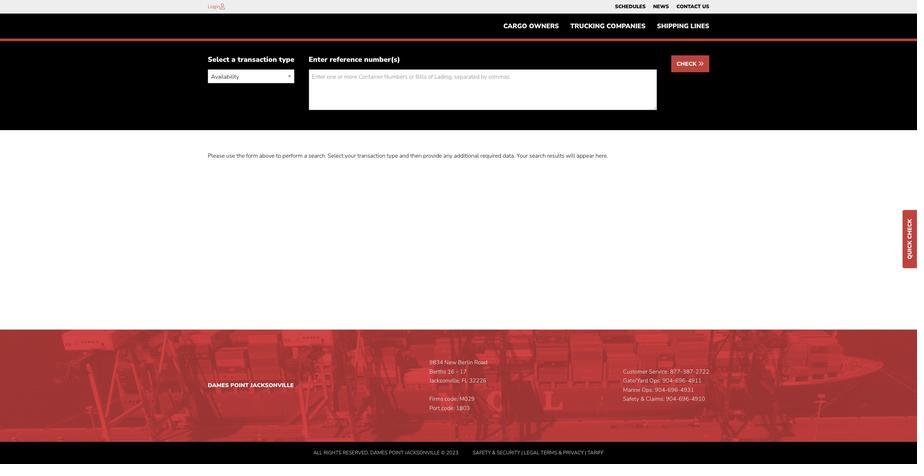 Task type: locate. For each thing, give the bounding box(es) containing it.
type left and
[[387, 152, 398, 160]]

safety left security at right bottom
[[473, 450, 491, 457]]

0 vertical spatial 904-
[[662, 378, 675, 386]]

any
[[443, 152, 453, 160]]

1 horizontal spatial safety
[[623, 396, 639, 404]]

check
[[677, 60, 698, 68], [906, 219, 914, 239]]

privacy
[[563, 450, 584, 457]]

0 horizontal spatial jacksonville
[[250, 382, 294, 390]]

0 vertical spatial dames
[[208, 382, 229, 390]]

1 horizontal spatial select
[[328, 152, 343, 160]]

ops:
[[649, 378, 661, 386], [642, 387, 653, 395]]

transaction
[[238, 55, 277, 65], [357, 152, 385, 160]]

safety down marine
[[623, 396, 639, 404]]

footer containing 9834 new berlin road
[[0, 330, 917, 465]]

tariff link
[[588, 450, 604, 457]]

claims:
[[646, 396, 664, 404]]

firms
[[429, 396, 443, 404]]

code: right the port
[[441, 405, 455, 413]]

menu bar down schedules link
[[498, 19, 715, 33]]

dames
[[208, 382, 229, 390], [370, 450, 388, 457]]

0 vertical spatial select
[[208, 55, 229, 65]]

1 vertical spatial a
[[304, 152, 307, 160]]

0 horizontal spatial point
[[230, 382, 249, 390]]

0 vertical spatial jacksonville
[[250, 382, 294, 390]]

quick check
[[906, 219, 914, 260]]

berths
[[429, 368, 446, 376]]

cargo
[[503, 22, 527, 31]]

footer
[[0, 330, 917, 465]]

904- down 877-
[[662, 378, 675, 386]]

quick check link
[[903, 211, 917, 269]]

0 vertical spatial transaction
[[238, 55, 277, 65]]

code:
[[445, 396, 458, 404], [441, 405, 455, 413]]

0 horizontal spatial dames
[[208, 382, 229, 390]]

your
[[345, 152, 356, 160]]

all rights reserved. dames point jacksonville © 2023
[[313, 450, 458, 457]]

1 vertical spatial safety
[[473, 450, 491, 457]]

select
[[208, 55, 229, 65], [328, 152, 343, 160]]

the
[[237, 152, 245, 160]]

road
[[474, 359, 487, 367]]

1 horizontal spatial dames
[[370, 450, 388, 457]]

| left legal
[[521, 450, 523, 457]]

904-
[[662, 378, 675, 386], [655, 387, 668, 395], [666, 396, 679, 404]]

0 vertical spatial safety
[[623, 396, 639, 404]]

owners
[[529, 22, 559, 31]]

0 horizontal spatial a
[[231, 55, 236, 65]]

ops: down service:
[[649, 378, 661, 386]]

new
[[445, 359, 457, 367]]

search.
[[308, 152, 326, 160]]

type left enter on the left
[[279, 55, 294, 65]]

enter reference number(s)
[[309, 55, 400, 65]]

safety inside customer service: 877-387-2722 gate/yard ops: 904-696-4911 marine ops: 904-696-4931 safety & claims: 904-696-4910
[[623, 396, 639, 404]]

contact us
[[676, 3, 709, 10]]

1 horizontal spatial check
[[906, 219, 914, 239]]

-
[[456, 368, 458, 376]]

berlin
[[458, 359, 473, 367]]

& right terms
[[558, 450, 562, 457]]

0 horizontal spatial |
[[521, 450, 523, 457]]

904- right claims:
[[666, 396, 679, 404]]

menu bar
[[611, 2, 713, 12], [498, 19, 715, 33]]

1 vertical spatial type
[[387, 152, 398, 160]]

angle double right image
[[698, 61, 704, 67]]

please use the form above to perform a search. select your transaction type and then provide any additional required data. your search results will appear here.
[[208, 152, 608, 160]]

customer service: 877-387-2722 gate/yard ops: 904-696-4911 marine ops: 904-696-4931 safety & claims: 904-696-4910
[[623, 368, 709, 404]]

1 horizontal spatial jacksonville
[[405, 450, 440, 457]]

code: up 1803
[[445, 396, 458, 404]]

type
[[279, 55, 294, 65], [387, 152, 398, 160]]

0 vertical spatial menu bar
[[611, 2, 713, 12]]

0 vertical spatial check
[[677, 60, 698, 68]]

4911
[[688, 378, 702, 386]]

0 vertical spatial type
[[279, 55, 294, 65]]

jacksonville
[[250, 382, 294, 390], [405, 450, 440, 457]]

schedules
[[615, 3, 646, 10]]

& left claims:
[[641, 396, 644, 404]]

| left tariff
[[585, 450, 586, 457]]

1 horizontal spatial point
[[389, 450, 404, 457]]

2 horizontal spatial &
[[641, 396, 644, 404]]

ops: up claims:
[[642, 387, 653, 395]]

387-
[[683, 368, 696, 376]]

above
[[259, 152, 275, 160]]

point
[[230, 382, 249, 390], [389, 450, 404, 457]]

a
[[231, 55, 236, 65], [304, 152, 307, 160]]

1 vertical spatial check
[[906, 219, 914, 239]]

1 horizontal spatial |
[[585, 450, 586, 457]]

and
[[399, 152, 409, 160]]

0 horizontal spatial type
[[279, 55, 294, 65]]

1 vertical spatial menu bar
[[498, 19, 715, 33]]

0 horizontal spatial &
[[492, 450, 496, 457]]

1 vertical spatial dames
[[370, 450, 388, 457]]

form
[[246, 152, 258, 160]]

shipping lines
[[657, 22, 709, 31]]

904- up claims:
[[655, 387, 668, 395]]

1 vertical spatial point
[[389, 450, 404, 457]]

0 horizontal spatial check
[[677, 60, 698, 68]]

1 vertical spatial jacksonville
[[405, 450, 440, 457]]

safety
[[623, 396, 639, 404], [473, 450, 491, 457]]

2 vertical spatial 696-
[[679, 396, 691, 404]]

search
[[529, 152, 546, 160]]

menu bar up shipping
[[611, 2, 713, 12]]

trucking companies link
[[565, 19, 651, 33]]

companies
[[607, 22, 646, 31]]

0 vertical spatial ops:
[[649, 378, 661, 386]]

& left security at right bottom
[[492, 450, 496, 457]]

4931
[[680, 387, 694, 395]]

reference
[[330, 55, 362, 65]]

|
[[521, 450, 523, 457], [585, 450, 586, 457]]

4910
[[691, 396, 705, 404]]

&
[[641, 396, 644, 404], [492, 450, 496, 457], [558, 450, 562, 457]]

0 horizontal spatial safety
[[473, 450, 491, 457]]

1803
[[456, 405, 470, 413]]

1 vertical spatial transaction
[[357, 152, 385, 160]]



Task type: describe. For each thing, give the bounding box(es) containing it.
quick
[[906, 241, 914, 260]]

©
[[441, 450, 445, 457]]

firms code:  m029 port code:  1803
[[429, 396, 475, 413]]

16
[[448, 368, 454, 376]]

32226
[[469, 378, 486, 386]]

1 vertical spatial ops:
[[642, 387, 653, 395]]

jacksonville,
[[429, 378, 460, 386]]

1 vertical spatial select
[[328, 152, 343, 160]]

number(s)
[[364, 55, 400, 65]]

data.
[[503, 152, 515, 160]]

tariff
[[588, 450, 604, 457]]

0 vertical spatial code:
[[445, 396, 458, 404]]

shipping
[[657, 22, 689, 31]]

login link
[[208, 3, 220, 10]]

select a transaction type
[[208, 55, 294, 65]]

perform
[[282, 152, 303, 160]]

1 horizontal spatial type
[[387, 152, 398, 160]]

please
[[208, 152, 225, 160]]

will
[[566, 152, 575, 160]]

additional
[[454, 152, 479, 160]]

security
[[497, 450, 520, 457]]

m029
[[459, 396, 475, 404]]

your
[[517, 152, 528, 160]]

login
[[208, 3, 220, 10]]

appear
[[577, 152, 594, 160]]

0 horizontal spatial select
[[208, 55, 229, 65]]

0 horizontal spatial transaction
[[238, 55, 277, 65]]

check inside button
[[677, 60, 698, 68]]

1 vertical spatial 904-
[[655, 387, 668, 395]]

Enter reference number(s) text field
[[309, 70, 657, 110]]

contact us link
[[676, 2, 709, 12]]

877-
[[670, 368, 683, 376]]

1 horizontal spatial a
[[304, 152, 307, 160]]

0 vertical spatial a
[[231, 55, 236, 65]]

fl
[[462, 378, 468, 386]]

terms
[[541, 450, 557, 457]]

news link
[[653, 2, 669, 12]]

menu bar containing schedules
[[611, 2, 713, 12]]

required
[[480, 152, 501, 160]]

1 | from the left
[[521, 450, 523, 457]]

all
[[313, 450, 322, 457]]

17
[[460, 368, 467, 376]]

use
[[226, 152, 235, 160]]

results
[[547, 152, 564, 160]]

menu bar containing cargo owners
[[498, 19, 715, 33]]

user image
[[220, 4, 225, 9]]

then
[[410, 152, 422, 160]]

shipping lines link
[[651, 19, 715, 33]]

trucking
[[570, 22, 605, 31]]

9834
[[429, 359, 443, 367]]

contact
[[676, 3, 701, 10]]

1 vertical spatial 696-
[[668, 387, 680, 395]]

here.
[[596, 152, 608, 160]]

lines
[[691, 22, 709, 31]]

dames point jacksonville
[[208, 382, 294, 390]]

0 vertical spatial 696-
[[675, 378, 688, 386]]

reserved.
[[343, 450, 369, 457]]

2 | from the left
[[585, 450, 586, 457]]

trucking companies
[[570, 22, 646, 31]]

9834 new berlin road berths 16 - 17 jacksonville, fl 32226
[[429, 359, 487, 386]]

gate/yard
[[623, 378, 648, 386]]

marine
[[623, 387, 640, 395]]

news
[[653, 3, 669, 10]]

2722
[[696, 368, 709, 376]]

legal terms & privacy link
[[524, 450, 584, 457]]

safety & security | legal terms & privacy | tariff
[[473, 450, 604, 457]]

service:
[[649, 368, 669, 376]]

check button
[[671, 56, 709, 72]]

legal
[[524, 450, 539, 457]]

schedules link
[[615, 2, 646, 12]]

us
[[702, 3, 709, 10]]

provide
[[423, 152, 442, 160]]

cargo owners
[[503, 22, 559, 31]]

safety & security link
[[473, 450, 520, 457]]

1 vertical spatial code:
[[441, 405, 455, 413]]

1 horizontal spatial &
[[558, 450, 562, 457]]

rights
[[324, 450, 341, 457]]

2 vertical spatial 904-
[[666, 396, 679, 404]]

customer
[[623, 368, 648, 376]]

2023
[[446, 450, 458, 457]]

enter
[[309, 55, 328, 65]]

& inside customer service: 877-387-2722 gate/yard ops: 904-696-4911 marine ops: 904-696-4931 safety & claims: 904-696-4910
[[641, 396, 644, 404]]

port
[[429, 405, 440, 413]]

1 horizontal spatial transaction
[[357, 152, 385, 160]]

cargo owners link
[[498, 19, 565, 33]]

0 vertical spatial point
[[230, 382, 249, 390]]

to
[[276, 152, 281, 160]]



Task type: vqa. For each thing, say whether or not it's contained in the screenshot.
Customer Service: 877-387-2722 Gate/Yard Ops: 904-696-4911 Marine Ops: 904-696-4931
no



